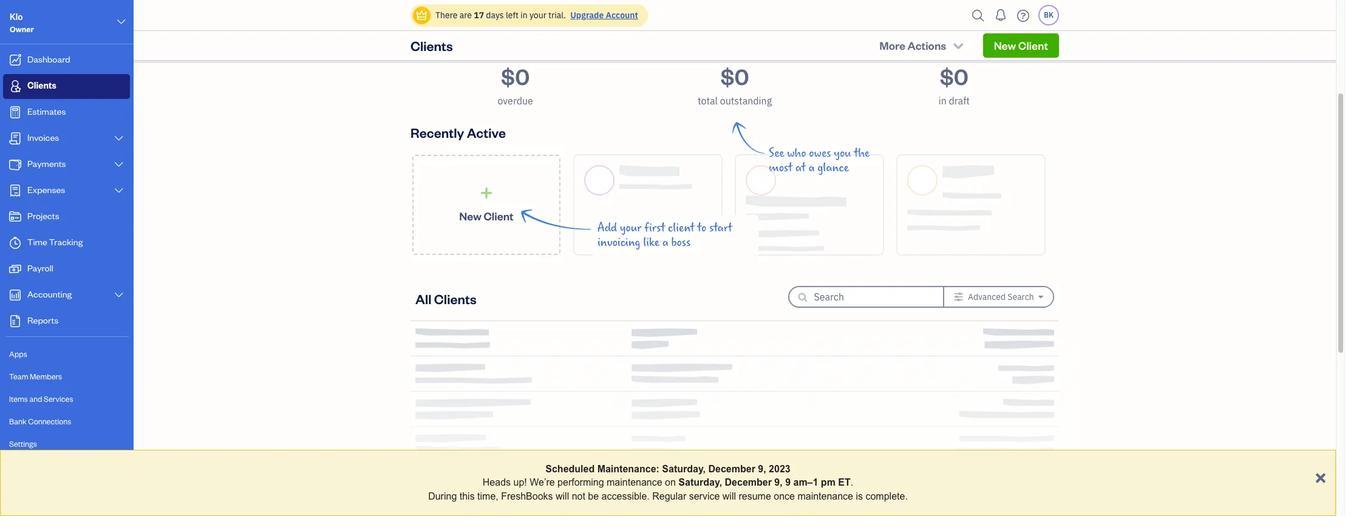 Task type: locate. For each thing, give the bounding box(es) containing it.
clients right all
[[434, 290, 477, 307]]

new client
[[994, 38, 1049, 52], [460, 209, 514, 223]]

clients up estimates
[[27, 80, 56, 91]]

projects
[[27, 210, 59, 222]]

client left stands
[[742, 12, 764, 23]]

is
[[856, 491, 863, 502]]

clients inside main element
[[27, 80, 56, 91]]

0 horizontal spatial new
[[460, 209, 482, 223]]

recently active
[[411, 124, 506, 141]]

0 vertical spatial maintenance
[[607, 478, 663, 488]]

and right items
[[29, 394, 42, 404]]

$0 up overdue on the left top of the page
[[501, 62, 530, 91]]

your up invoicing
[[620, 221, 642, 235]]

$0 inside $0 in draft
[[940, 62, 969, 91]]

0 vertical spatial new client
[[994, 38, 1049, 52]]

all clients
[[416, 290, 477, 307]]

0 vertical spatial client
[[1019, 38, 1049, 52]]

1 vertical spatial see
[[769, 146, 785, 160]]

any
[[812, 12, 825, 23]]

chevrondown image
[[952, 39, 966, 52]]

client down plus image
[[484, 209, 514, 223]]

a right at on the top right
[[809, 161, 815, 175]]

new down plus image
[[460, 209, 482, 223]]

with left any
[[793, 12, 810, 23]]

days
[[486, 10, 504, 21]]

a right like
[[663, 236, 669, 250]]

0 vertical spatial a
[[903, 22, 907, 33]]

0 horizontal spatial and
[[29, 394, 42, 404]]

2 horizontal spatial a
[[903, 22, 907, 33]]

money image
[[8, 263, 22, 275]]

exactly
[[669, 12, 696, 23]]

new down from
[[994, 38, 1017, 52]]

1 horizontal spatial client
[[1019, 38, 1049, 52]]

at
[[796, 161, 806, 175]]

client up boss
[[668, 221, 695, 235]]

invoices
[[27, 132, 59, 143]]

see left how
[[760, 22, 775, 33]]

new client link
[[983, 33, 1060, 58], [413, 155, 561, 255]]

see up most
[[769, 146, 785, 160]]

clients
[[411, 37, 453, 54], [27, 80, 56, 91], [434, 290, 477, 307]]

upgrade account link
[[568, 10, 638, 21]]

during
[[428, 491, 457, 502]]

main element
[[0, 0, 164, 516]]

0 horizontal spatial 9,
[[758, 464, 767, 475]]

1 vertical spatial 9,
[[775, 478, 783, 488]]

0 vertical spatial see
[[760, 22, 775, 33]]

3 $0 from the left
[[940, 62, 969, 91]]

there are 17 days left in your trial. upgrade account
[[436, 10, 638, 21]]

1 will from the left
[[556, 491, 569, 502]]

1 vertical spatial in
[[939, 95, 947, 107]]

automatically import your clients from a .csv file. import now
[[871, 12, 1018, 33]]

where
[[698, 12, 721, 23]]

invoicing
[[598, 236, 641, 250]]

bk
[[1044, 10, 1054, 19]]

upgrade
[[571, 10, 604, 21]]

chevron large down image inside accounting link
[[113, 290, 125, 300]]

bank
[[9, 417, 27, 427]]

to
[[698, 221, 707, 235]]

2 vertical spatial clients
[[434, 290, 477, 307]]

projects link
[[3, 205, 130, 230]]

december
[[709, 464, 756, 475], [725, 478, 772, 488]]

$0 total outstanding
[[698, 62, 772, 107]]

chevron large down image inside 'invoices' link
[[113, 134, 125, 143]]

see inside see who owes you the most at a glance
[[769, 146, 785, 160]]

× dialog
[[0, 450, 1337, 516]]

maintenance down maintenance: at left
[[607, 478, 663, 488]]

maintenance down pm
[[798, 491, 854, 502]]

a
[[903, 22, 907, 33], [809, 161, 815, 175], [663, 236, 669, 250]]

who
[[787, 146, 807, 160]]

saturday, up on at the bottom
[[662, 464, 706, 475]]

client inside add your first client to start invoicing like a boss
[[668, 221, 695, 235]]

1 vertical spatial client
[[484, 209, 514, 223]]

see
[[760, 22, 775, 33], [769, 146, 785, 160]]

$0 for $0 total outstanding
[[721, 62, 750, 91]]

with inside know exactly where your client stands with any outstanding invoices.
[[793, 12, 810, 23]]

saturday, up service at the right bottom of page
[[679, 478, 722, 488]]

chevron large down image for accounting
[[113, 290, 125, 300]]

1 horizontal spatial will
[[723, 491, 736, 502]]

$0 for $0 overdue
[[501, 62, 530, 91]]

9, left 9
[[775, 478, 783, 488]]

1 horizontal spatial with
[[793, 12, 810, 23]]

0 vertical spatial in
[[521, 10, 528, 21]]

glance
[[818, 161, 849, 175]]

estimate image
[[8, 106, 22, 118]]

outstanding inside $0 total outstanding
[[720, 95, 772, 107]]

chevron large down image
[[116, 15, 127, 29], [113, 134, 125, 143], [113, 160, 125, 170], [113, 290, 125, 300]]

in
[[521, 10, 528, 21], [939, 95, 947, 107]]

×
[[1316, 465, 1327, 488]]

1 vertical spatial clients
[[27, 80, 56, 91]]

outstanding left invoices.
[[678, 22, 723, 33]]

in right the left at the left
[[521, 10, 528, 21]]

and right up
[[490, 12, 504, 23]]

chevron large down image inside payments link
[[113, 160, 125, 170]]

and
[[490, 12, 504, 23], [29, 394, 42, 404]]

go to help image
[[1014, 6, 1033, 25]]

1 vertical spatial maintenance
[[798, 491, 854, 502]]

apps
[[9, 349, 27, 359]]

a inside automatically import your clients from a .csv file. import now
[[903, 22, 907, 33]]

saturday,
[[662, 464, 706, 475], [679, 478, 722, 488]]

payroll
[[27, 262, 53, 274]]

estimates link
[[3, 100, 130, 125]]

advanced
[[968, 292, 1006, 303]]

up!
[[514, 478, 527, 488]]

client down "go to help" icon
[[1019, 38, 1049, 52]]

chevron large down image for invoices
[[113, 134, 125, 143]]

$0 inside $0 overdue
[[501, 62, 530, 91]]

active
[[467, 124, 506, 141]]

connections
[[28, 417, 71, 427]]

will right service at the right bottom of page
[[723, 491, 736, 502]]

accessible.
[[602, 491, 650, 502]]

a left .csv
[[903, 22, 907, 33]]

dashboard link
[[3, 48, 130, 73]]

timer image
[[8, 237, 22, 249]]

0 vertical spatial outstanding
[[678, 22, 723, 33]]

2 with from the left
[[793, 12, 810, 23]]

0 horizontal spatial with
[[537, 12, 553, 23]]

1 vertical spatial new
[[460, 209, 482, 223]]

0 vertical spatial new
[[994, 38, 1017, 52]]

$0
[[501, 62, 530, 91], [721, 62, 750, 91], [940, 62, 969, 91]]

2023
[[769, 464, 791, 475]]

1 horizontal spatial in
[[939, 95, 947, 107]]

1 $0 from the left
[[501, 62, 530, 91]]

and inside the get yourself up and running with organized clients. learn more
[[490, 12, 504, 23]]

learn
[[504, 22, 525, 33]]

bank connections link
[[3, 411, 130, 433]]

owes
[[809, 146, 832, 160]]

your left the now
[[953, 12, 970, 23]]

your
[[530, 10, 547, 21], [723, 12, 740, 23], [953, 12, 970, 23], [620, 221, 642, 235]]

1 vertical spatial and
[[29, 394, 42, 404]]

0 horizontal spatial will
[[556, 491, 569, 502]]

0 vertical spatial new client link
[[983, 33, 1060, 58]]

$0 up draft
[[940, 62, 969, 91]]

1 vertical spatial client
[[668, 221, 695, 235]]

your right where
[[723, 12, 740, 23]]

1 vertical spatial a
[[809, 161, 815, 175]]

1 horizontal spatial and
[[490, 12, 504, 23]]

client image
[[8, 80, 22, 92]]

client
[[1019, 38, 1049, 52], [484, 209, 514, 223]]

$0 down invoices.
[[721, 62, 750, 91]]

your inside add your first client to start invoicing like a boss
[[620, 221, 642, 235]]

in left draft
[[939, 95, 947, 107]]

see how
[[760, 22, 793, 33]]

complete.
[[866, 491, 908, 502]]

0 horizontal spatial maintenance
[[607, 478, 663, 488]]

crown image
[[416, 9, 428, 22]]

1 vertical spatial outstanding
[[720, 95, 772, 107]]

0 horizontal spatial new client
[[460, 209, 514, 223]]

see for see how
[[760, 22, 775, 33]]

2 vertical spatial a
[[663, 236, 669, 250]]

1 horizontal spatial client
[[742, 12, 764, 23]]

$0 inside $0 total outstanding
[[721, 62, 750, 91]]

new client down plus image
[[460, 209, 514, 223]]

1 horizontal spatial maintenance
[[798, 491, 854, 502]]

1 vertical spatial new client link
[[413, 155, 561, 255]]

1 horizontal spatial $0
[[721, 62, 750, 91]]

you
[[834, 146, 852, 160]]

1 vertical spatial saturday,
[[679, 478, 722, 488]]

new client down "go to help" icon
[[994, 38, 1049, 52]]

0 horizontal spatial client
[[668, 221, 695, 235]]

.csv
[[909, 22, 924, 33]]

account
[[606, 10, 638, 21]]

client
[[742, 12, 764, 23], [668, 221, 695, 235]]

2 horizontal spatial $0
[[940, 62, 969, 91]]

am–1
[[794, 478, 819, 488]]

0 vertical spatial client
[[742, 12, 764, 23]]

your inside know exactly where your client stands with any outstanding invoices.
[[723, 12, 740, 23]]

1 horizontal spatial a
[[809, 161, 815, 175]]

1 with from the left
[[537, 12, 553, 23]]

expenses link
[[3, 179, 130, 204]]

0 horizontal spatial in
[[521, 10, 528, 21]]

are
[[460, 10, 472, 21]]

notifications image
[[992, 3, 1011, 27]]

pm
[[821, 478, 836, 488]]

owner
[[10, 24, 34, 34]]

expense image
[[8, 185, 22, 197]]

will
[[556, 491, 569, 502], [723, 491, 736, 502]]

1 vertical spatial december
[[725, 478, 772, 488]]

will left not
[[556, 491, 569, 502]]

actions
[[908, 38, 947, 52]]

stands
[[766, 12, 791, 23]]

1 horizontal spatial new client
[[994, 38, 1049, 52]]

advanced search button
[[945, 287, 1054, 307]]

more actions button
[[869, 33, 976, 58]]

regular
[[653, 491, 687, 502]]

all
[[416, 290, 432, 307]]

1 horizontal spatial new client link
[[983, 33, 1060, 58]]

get
[[429, 12, 443, 23]]

time tracking
[[27, 236, 83, 248]]

clients down get
[[411, 37, 453, 54]]

2 will from the left
[[723, 491, 736, 502]]

with right running
[[537, 12, 553, 23]]

0 horizontal spatial a
[[663, 236, 669, 250]]

.
[[851, 478, 854, 488]]

like
[[644, 236, 660, 250]]

maintenance
[[607, 478, 663, 488], [798, 491, 854, 502]]

outstanding right total
[[720, 95, 772, 107]]

settings link
[[3, 434, 130, 455]]

0 horizontal spatial $0
[[501, 62, 530, 91]]

in inside $0 in draft
[[939, 95, 947, 107]]

2 $0 from the left
[[721, 62, 750, 91]]

0 vertical spatial and
[[490, 12, 504, 23]]

9, left 2023
[[758, 464, 767, 475]]



Task type: describe. For each thing, give the bounding box(es) containing it.
your inside automatically import your clients from a .csv file. import now
[[953, 12, 970, 23]]

up
[[478, 12, 488, 23]]

on
[[665, 478, 676, 488]]

this
[[460, 491, 475, 502]]

klo
[[10, 11, 23, 22]]

payments link
[[3, 153, 130, 177]]

now
[[970, 22, 987, 33]]

resume
[[739, 491, 772, 502]]

yourself
[[445, 12, 476, 23]]

time
[[27, 236, 47, 248]]

most
[[769, 161, 793, 175]]

bk button
[[1039, 5, 1060, 26]]

× button
[[1316, 465, 1327, 488]]

there
[[436, 10, 458, 21]]

automatically
[[871, 12, 924, 23]]

heads
[[483, 478, 511, 488]]

$0 for $0 in draft
[[940, 62, 969, 91]]

be
[[588, 491, 599, 502]]

0 vertical spatial saturday,
[[662, 464, 706, 475]]

apps link
[[3, 344, 130, 365]]

estimates
[[27, 106, 66, 117]]

see for see who owes you the most at a glance
[[769, 146, 785, 160]]

know exactly where your client stands with any outstanding invoices.
[[645, 12, 825, 33]]

organized
[[555, 12, 593, 23]]

scheduled maintenance: saturday, december 9, 2023 heads up! we're performing maintenance on saturday, december 9, 9 am–1 pm et . during this time, freshbooks will not be accessible. regular service will resume once maintenance is complete.
[[428, 464, 908, 502]]

see who owes you the most at a glance
[[769, 146, 870, 175]]

0 horizontal spatial client
[[484, 209, 514, 223]]

chart image
[[8, 289, 22, 301]]

plus image
[[480, 187, 494, 199]]

start
[[710, 221, 733, 235]]

payment image
[[8, 159, 22, 171]]

client inside know exactly where your client stands with any outstanding invoices.
[[742, 12, 764, 23]]

services
[[44, 394, 73, 404]]

service
[[689, 491, 720, 502]]

boss
[[672, 236, 691, 250]]

0 vertical spatial clients
[[411, 37, 453, 54]]

0 horizontal spatial new client link
[[413, 155, 561, 255]]

expenses
[[27, 184, 65, 196]]

et
[[839, 478, 851, 488]]

from
[[1000, 12, 1018, 23]]

klo owner
[[10, 11, 34, 34]]

tracking
[[49, 236, 83, 248]]

invoices.
[[725, 22, 758, 33]]

know
[[645, 12, 667, 23]]

0 vertical spatial december
[[709, 464, 756, 475]]

overdue
[[498, 95, 533, 107]]

add
[[598, 221, 617, 235]]

outstanding inside know exactly where your client stands with any outstanding invoices.
[[678, 22, 723, 33]]

and inside main element
[[29, 394, 42, 404]]

first
[[645, 221, 666, 235]]

time,
[[478, 491, 499, 502]]

1 horizontal spatial 9,
[[775, 478, 783, 488]]

team
[[9, 372, 28, 382]]

1 horizontal spatial new
[[994, 38, 1017, 52]]

more
[[527, 22, 547, 33]]

team members
[[9, 372, 62, 382]]

settings image
[[954, 292, 964, 302]]

draft
[[949, 95, 970, 107]]

left
[[506, 10, 519, 21]]

your up more
[[530, 10, 547, 21]]

Search text field
[[814, 287, 924, 307]]

clients link
[[3, 74, 130, 99]]

the
[[854, 146, 870, 160]]

$0 in draft
[[939, 62, 970, 107]]

caretdown image
[[1039, 292, 1044, 302]]

a inside see who owes you the most at a glance
[[809, 161, 815, 175]]

project image
[[8, 211, 22, 223]]

0 vertical spatial 9,
[[758, 464, 767, 475]]

more
[[880, 38, 906, 52]]

items and services
[[9, 394, 73, 404]]

get yourself up and running with organized clients. learn more
[[429, 12, 622, 33]]

performing
[[558, 478, 604, 488]]

reports
[[27, 315, 58, 326]]

accounting link
[[3, 283, 130, 308]]

file.
[[926, 22, 940, 33]]

with inside the get yourself up and running with organized clients. learn more
[[537, 12, 553, 23]]

invoice image
[[8, 132, 22, 145]]

chevron large down image
[[113, 186, 125, 196]]

not
[[572, 491, 586, 502]]

items and services link
[[3, 389, 130, 410]]

dashboard
[[27, 53, 70, 65]]

1 vertical spatial new client
[[460, 209, 514, 223]]

17
[[474, 10, 484, 21]]

scheduled
[[546, 464, 595, 475]]

trial.
[[549, 10, 566, 21]]

clients.
[[595, 12, 622, 23]]

a inside add your first client to start invoicing like a boss
[[663, 236, 669, 250]]

import
[[926, 12, 951, 23]]

running
[[506, 12, 535, 23]]

chevron large down image for payments
[[113, 160, 125, 170]]

report image
[[8, 315, 22, 327]]

items
[[9, 394, 28, 404]]

import
[[942, 22, 968, 33]]

maintenance:
[[598, 464, 660, 475]]

members
[[30, 372, 62, 382]]

dashboard image
[[8, 54, 22, 66]]

search image
[[969, 6, 989, 25]]



Task type: vqa. For each thing, say whether or not it's contained in the screenshot.
$0 related to $0 total outstanding
yes



